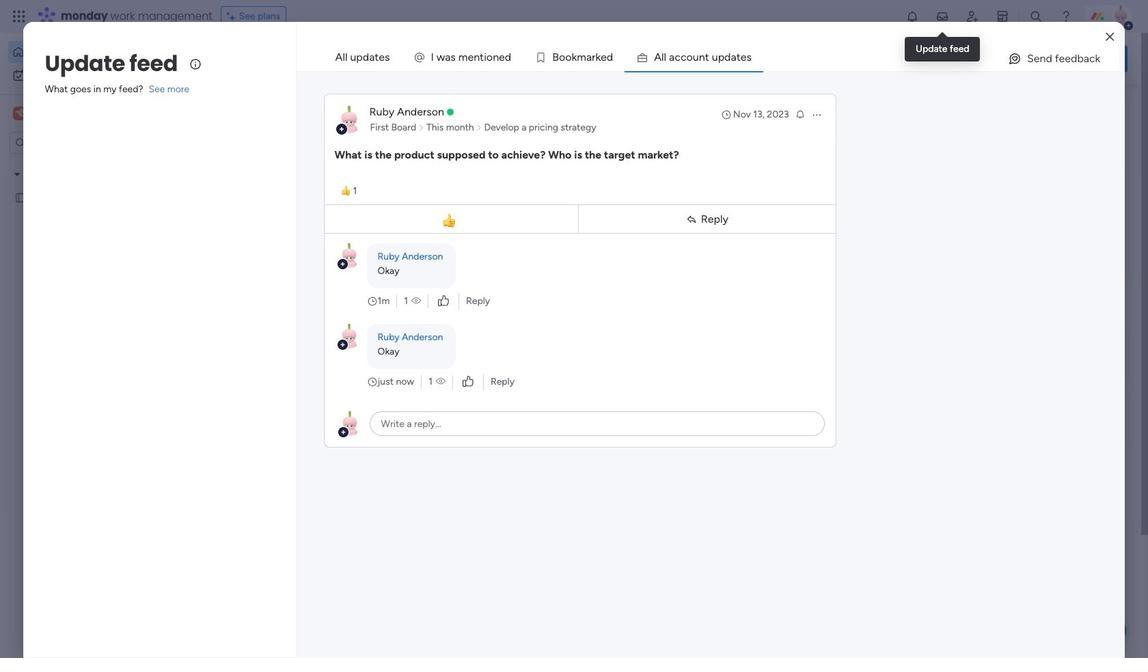 Task type: locate. For each thing, give the bounding box(es) containing it.
list box
[[0, 160, 174, 393]]

public board image up component "image"
[[452, 250, 467, 265]]

close my workspaces image
[[211, 653, 228, 658]]

1 horizontal spatial v2 seen image
[[436, 375, 446, 389]]

workspace image
[[13, 106, 27, 121], [15, 106, 25, 121]]

0 element
[[349, 325, 366, 342]]

0 vertical spatial v2 like image
[[438, 294, 449, 309]]

2 workspace image from the left
[[15, 106, 25, 121]]

2 vertical spatial option
[[0, 162, 174, 164]]

1 horizontal spatial v2 like image
[[463, 375, 474, 390]]

0 horizontal spatial v2 like image
[[438, 294, 449, 309]]

tab
[[324, 44, 402, 71]]

update feed image
[[936, 10, 950, 23]]

v2 like image
[[438, 294, 449, 309], [463, 375, 474, 390]]

lottie animation element
[[345, 362, 564, 581]]

component image
[[452, 271, 464, 283]]

v2 bolt switch image
[[1041, 51, 1049, 66]]

public board image
[[14, 191, 27, 204], [452, 250, 467, 265]]

0 horizontal spatial v2 seen image
[[412, 295, 421, 308]]

1 vertical spatial public board image
[[452, 250, 467, 265]]

1 vertical spatial option
[[8, 64, 166, 86]]

add to favorites image
[[405, 250, 419, 264]]

options image
[[811, 109, 822, 120]]

notifications image
[[906, 10, 920, 23]]

tab list
[[324, 44, 1120, 71]]

0 vertical spatial public board image
[[14, 191, 27, 204]]

1 vertical spatial v2 like image
[[463, 375, 474, 390]]

v2 seen image
[[412, 295, 421, 308], [436, 375, 446, 389]]

1 vertical spatial v2 seen image
[[436, 375, 446, 389]]

option
[[8, 41, 166, 63], [8, 64, 166, 86], [0, 162, 174, 164]]

public board image down caret down icon
[[14, 191, 27, 204]]

workspace selection element
[[13, 105, 49, 122]]

caret down image
[[14, 169, 20, 179]]

1 horizontal spatial public board image
[[452, 250, 467, 265]]

monday marketplace image
[[996, 10, 1010, 23]]



Task type: describe. For each thing, give the bounding box(es) containing it.
reminder image
[[795, 109, 806, 120]]

help center element
[[923, 392, 1128, 447]]

see plans image
[[227, 9, 239, 24]]

0 vertical spatial v2 seen image
[[412, 295, 421, 308]]

slider arrow image
[[419, 121, 425, 135]]

search everything image
[[1030, 10, 1043, 23]]

invite members image
[[966, 10, 980, 23]]

0 horizontal spatial public board image
[[14, 191, 27, 204]]

v2 like image for the rightmost v2 seen icon
[[463, 375, 474, 390]]

1 workspace image from the left
[[13, 106, 27, 121]]

0 vertical spatial option
[[8, 41, 166, 63]]

Search in workspace field
[[29, 135, 114, 151]]

public board image inside quick search results list box
[[452, 250, 467, 265]]

give feedback image
[[1008, 52, 1022, 66]]

select product image
[[12, 10, 26, 23]]

ruby anderson image
[[1110, 5, 1132, 27]]

close image
[[1107, 32, 1115, 42]]

slider arrow image
[[476, 121, 482, 135]]

v2 user feedback image
[[934, 51, 944, 66]]

v2 like image for top v2 seen icon
[[438, 294, 449, 309]]

help image
[[1060, 10, 1073, 23]]

quick search results list box
[[211, 128, 890, 309]]

getting started element
[[923, 326, 1128, 381]]



Task type: vqa. For each thing, say whether or not it's contained in the screenshot.
fourth cell from left
no



